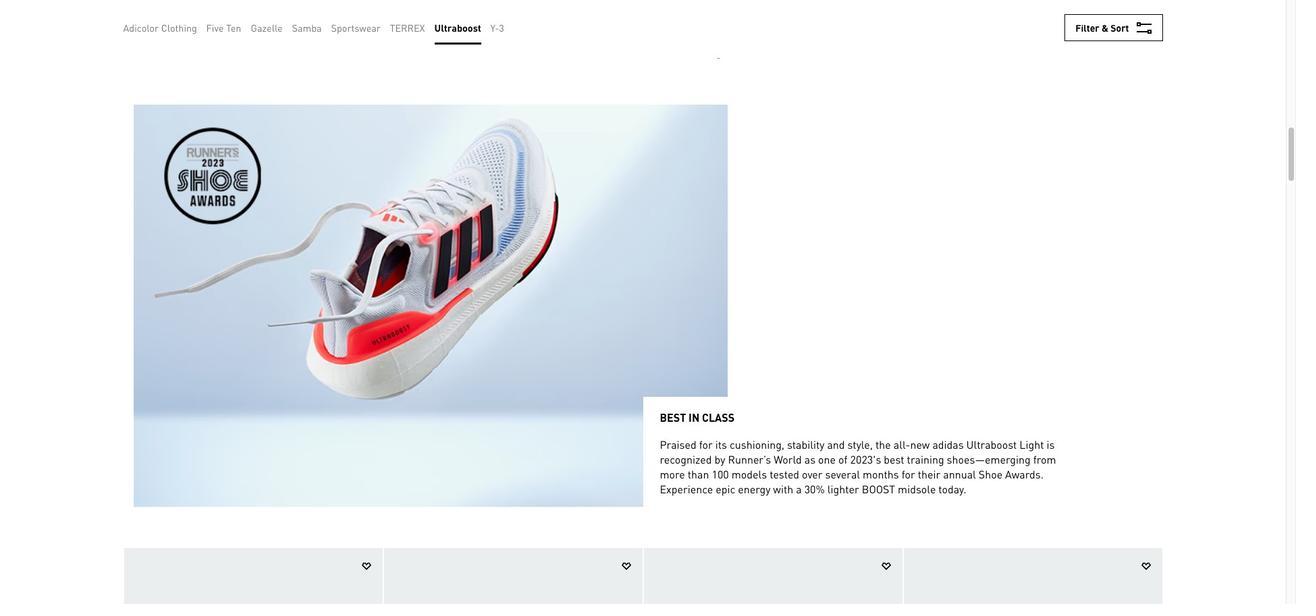 Task type: describe. For each thing, give the bounding box(es) containing it.
stability
[[787, 437, 825, 452]]

annual
[[943, 467, 976, 481]]

coming
[[691, 47, 722, 59]]

y-
[[491, 22, 499, 34]]

running left 3
[[461, 17, 496, 29]]

ultraboost for ultraboost light gore-tex running shoes men's running
[[131, 17, 175, 29]]

tex for ultraboost light gore-tex running shoes
[[1008, 17, 1024, 29]]

light inside praised for its cushioning, stability and style, the all-new adidas ultraboost light is recognized by runner's world as one of 2023's best training shoes—emerging from more than 100 models tested over several months for their annual shoe awards. experience epic energy with a 30% lighter boost midsole today.
[[1020, 437, 1044, 452]]

a
[[796, 482, 802, 496]]

shoe
[[979, 467, 1003, 481]]

recognized
[[660, 452, 712, 467]]

filter & sort button
[[1065, 14, 1163, 41]]

its
[[716, 437, 727, 452]]

terrex
[[390, 22, 425, 34]]

tex for ultraboost light gore-tex running shoes men's running
[[228, 17, 244, 29]]

adicolor clothing
[[123, 22, 197, 34]]

ultraboost inside praised for its cushioning, stability and style, the all-new adidas ultraboost light is recognized by runner's world as one of 2023's best training shoes—emerging from more than 100 models tested over several months for their annual shoe awards. experience epic energy with a 30% lighter boost midsole today.
[[967, 437, 1017, 452]]

0 horizontal spatial for
[[699, 437, 713, 452]]

ultraboost light running shoes men's running best seller
[[391, 17, 524, 59]]

light for ultraboost light gore-tex running shoes men's running
[[177, 17, 199, 29]]

awards.
[[1006, 467, 1044, 481]]

ultraboost for ultraboost light gore-tex running shoes
[[911, 17, 955, 29]]

more
[[660, 467, 685, 481]]

ultraboost light gore-tex running shoes link
[[904, 9, 1162, 74]]

filter
[[1076, 22, 1100, 34]]

ultraboost for ultraboost
[[435, 22, 481, 34]]

adicolor clothing link
[[123, 20, 197, 35]]

energy
[[738, 482, 771, 496]]

all-
[[894, 437, 911, 452]]

five
[[206, 22, 224, 34]]

training
[[907, 452, 944, 467]]

and
[[827, 437, 845, 452]]

today.
[[939, 482, 967, 496]]

3
[[499, 22, 504, 34]]

1 men's sportswear white ultraboost 1.0 shoes image from the left
[[384, 548, 643, 604]]

1 horizontal spatial for
[[902, 467, 915, 481]]

epic
[[716, 482, 736, 496]]

best inside the ultraboost light running shoes men's running best seller
[[431, 47, 449, 59]]

the
[[876, 437, 891, 452]]

best in class
[[660, 410, 735, 425]]

30%
[[805, 482, 825, 496]]

y-3 link
[[491, 20, 504, 35]]

sportswear link
[[331, 20, 381, 35]]

men's sportswear grey ultraboost 1.0 shoes image
[[904, 548, 1162, 604]]

2023's
[[850, 452, 881, 467]]

is
[[1047, 437, 1055, 452]]

gore- for ultraboost light gore-tex running shoes men's running
[[201, 17, 228, 29]]

adicolor
[[123, 22, 159, 34]]

soon
[[724, 47, 744, 59]]

seller
[[451, 47, 475, 59]]

with
[[773, 482, 794, 496]]

one
[[818, 452, 836, 467]]

gazelle link
[[251, 20, 283, 35]]

five ten link
[[206, 20, 241, 35]]

light for ultraboost light running shoes men's running best seller
[[437, 17, 459, 29]]

several
[[826, 467, 860, 481]]

by
[[715, 452, 726, 467]]

100
[[712, 467, 729, 481]]

adidas
[[933, 437, 964, 452]]

months
[[863, 467, 899, 481]]

running left five on the left top
[[158, 32, 193, 44]]

ultraboost light gore-tex running shoes
[[911, 17, 1090, 29]]

samba link
[[292, 20, 322, 35]]

experience
[[660, 482, 713, 496]]

list containing adicolor clothing
[[123, 11, 514, 45]]

best inside praised for its cushioning, stability and style, the all-new adidas ultraboost light is recognized by runner's world as one of 2023's best training shoes—emerging from more than 100 models tested over several months for their annual shoe awards. experience epic energy with a 30% lighter boost midsole today.
[[884, 452, 905, 467]]

clothing
[[161, 22, 197, 34]]

y-3
[[491, 22, 504, 34]]

filter & sort
[[1076, 22, 1129, 34]]

ten
[[226, 22, 241, 34]]



Task type: locate. For each thing, give the bounding box(es) containing it.
praised for its cushioning, stability and style, the all-new adidas ultraboost light is recognized by runner's world as one of 2023's best training shoes—emerging from more than 100 models tested over several months for their annual shoe awards. experience epic energy with a 30% lighter boost midsole today.
[[660, 437, 1056, 496]]

0 horizontal spatial gore-
[[201, 17, 228, 29]]

running left filter
[[1027, 17, 1062, 29]]

than
[[688, 467, 709, 481]]

coming soon link
[[644, 9, 902, 74]]

1 horizontal spatial best
[[884, 452, 905, 467]]

shoes
[[284, 17, 310, 29], [498, 17, 524, 29], [1064, 17, 1090, 29]]

1 horizontal spatial gore-
[[981, 17, 1008, 29]]

of
[[839, 452, 848, 467]]

tested
[[770, 467, 800, 481]]

0 horizontal spatial men's
[[131, 32, 156, 44]]

1 horizontal spatial shoes
[[498, 17, 524, 29]]

0 horizontal spatial tex
[[228, 17, 244, 29]]

1 shoes from the left
[[284, 17, 310, 29]]

for
[[699, 437, 713, 452], [902, 467, 915, 481]]

running inside ultraboost light gore-tex running shoes link
[[1027, 17, 1062, 29]]

world
[[774, 452, 802, 467]]

light inside the ultraboost light running shoes men's running best seller
[[437, 17, 459, 29]]

best
[[431, 47, 449, 59], [884, 452, 905, 467]]

gore- for ultraboost light gore-tex running shoes
[[981, 17, 1008, 29]]

0 horizontal spatial best
[[431, 47, 449, 59]]

running right "ten" at the top
[[247, 17, 282, 29]]

2 men's from the left
[[391, 32, 416, 44]]

lighter
[[828, 482, 859, 496]]

1 vertical spatial for
[[902, 467, 915, 481]]

0 vertical spatial best
[[431, 47, 449, 59]]

1 vertical spatial best
[[884, 452, 905, 467]]

&
[[1102, 22, 1109, 34]]

over
[[802, 467, 823, 481]]

shoes for ultraboost light gore-tex running shoes men's running
[[284, 17, 310, 29]]

men's
[[131, 32, 156, 44], [391, 32, 416, 44]]

0 horizontal spatial men's sportswear white ultraboost 1.0 shoes image
[[384, 548, 643, 604]]

ultraboost for ultraboost light running shoes men's running best seller
[[391, 17, 435, 29]]

for up midsole
[[902, 467, 915, 481]]

2 men's sportswear white ultraboost 1.0 shoes image from the left
[[644, 548, 902, 604]]

2 gore- from the left
[[981, 17, 1008, 29]]

shoes right ultraboost 'link'
[[498, 17, 524, 29]]

cushioning,
[[730, 437, 785, 452]]

best left seller
[[431, 47, 449, 59]]

best
[[660, 410, 686, 425]]

midsole
[[898, 482, 936, 496]]

sort
[[1111, 22, 1129, 34]]

light inside the ultraboost light gore-tex running shoes men's running
[[177, 17, 199, 29]]

2 shoes from the left
[[498, 17, 524, 29]]

light
[[177, 17, 199, 29], [437, 17, 459, 29], [957, 17, 978, 29], [1020, 437, 1044, 452]]

2 tex from the left
[[1008, 17, 1024, 29]]

2 horizontal spatial shoes
[[1064, 17, 1090, 29]]

shoes—emerging
[[947, 452, 1031, 467]]

their
[[918, 467, 941, 481]]

ultraboost light gore-tex running shoes men's running
[[131, 17, 310, 44]]

samba
[[292, 22, 322, 34]]

for left its
[[699, 437, 713, 452]]

1 horizontal spatial tex
[[1008, 17, 1024, 29]]

new
[[911, 437, 930, 452]]

ultraboost inside ultraboost light gore-tex running shoes link
[[911, 17, 955, 29]]

in
[[689, 410, 700, 425]]

style,
[[848, 437, 873, 452]]

shoes right gazelle link at top left
[[284, 17, 310, 29]]

praised
[[660, 437, 697, 452]]

1 horizontal spatial men's
[[391, 32, 416, 44]]

coming soon
[[691, 47, 744, 59]]

shoes inside the ultraboost light gore-tex running shoes men's running
[[284, 17, 310, 29]]

best down all-
[[884, 452, 905, 467]]

five ten
[[206, 22, 241, 34]]

men's inside the ultraboost light gore-tex running shoes men's running
[[131, 32, 156, 44]]

sportswear
[[331, 22, 381, 34]]

0 vertical spatial for
[[699, 437, 713, 452]]

running up seller
[[418, 32, 453, 44]]

0 horizontal spatial shoes
[[284, 17, 310, 29]]

light for ultraboost light gore-tex running shoes
[[957, 17, 978, 29]]

ultraboost link
[[435, 20, 481, 35]]

1 gore- from the left
[[201, 17, 228, 29]]

gore- inside the ultraboost light gore-tex running shoes men's running
[[201, 17, 228, 29]]

men's running black ultraboost light running shoes image
[[124, 548, 383, 604]]

shoes inside the ultraboost light running shoes men's running best seller
[[498, 17, 524, 29]]

terrex link
[[390, 20, 425, 35]]

ultraboost inside the ultraboost light running shoes men's running best seller
[[391, 17, 435, 29]]

gazelle
[[251, 22, 283, 34]]

tex inside the ultraboost light gore-tex running shoes men's running
[[228, 17, 244, 29]]

1 horizontal spatial men's sportswear white ultraboost 1.0 shoes image
[[644, 548, 902, 604]]

men's inside the ultraboost light running shoes men's running best seller
[[391, 32, 416, 44]]

class
[[702, 410, 735, 425]]

models
[[732, 467, 767, 481]]

tex
[[228, 17, 244, 29], [1008, 17, 1024, 29]]

men's right sportswear
[[391, 32, 416, 44]]

runner's
[[728, 452, 771, 467]]

list
[[123, 11, 514, 45]]

ultraboost inside the ultraboost light gore-tex running shoes men's running
[[131, 17, 175, 29]]

from
[[1034, 452, 1056, 467]]

1 men's from the left
[[131, 32, 156, 44]]

ultraboost
[[131, 17, 175, 29], [391, 17, 435, 29], [911, 17, 955, 29], [435, 22, 481, 34], [967, 437, 1017, 452]]

as
[[805, 452, 816, 467]]

men's sportswear white ultraboost 1.0 shoes image
[[384, 548, 643, 604], [644, 548, 902, 604]]

3 shoes from the left
[[1064, 17, 1090, 29]]

shoes left &
[[1064, 17, 1090, 29]]

shoes for ultraboost light gore-tex running shoes
[[1064, 17, 1090, 29]]

boost
[[862, 482, 895, 496]]

gore-
[[201, 17, 228, 29], [981, 17, 1008, 29]]

men's left "clothing" on the left of the page
[[131, 32, 156, 44]]

running
[[247, 17, 282, 29], [461, 17, 496, 29], [1027, 17, 1062, 29], [158, 32, 193, 44], [418, 32, 453, 44]]

1 tex from the left
[[228, 17, 244, 29]]



Task type: vqa. For each thing, say whether or not it's contained in the screenshot.
"installments"
no



